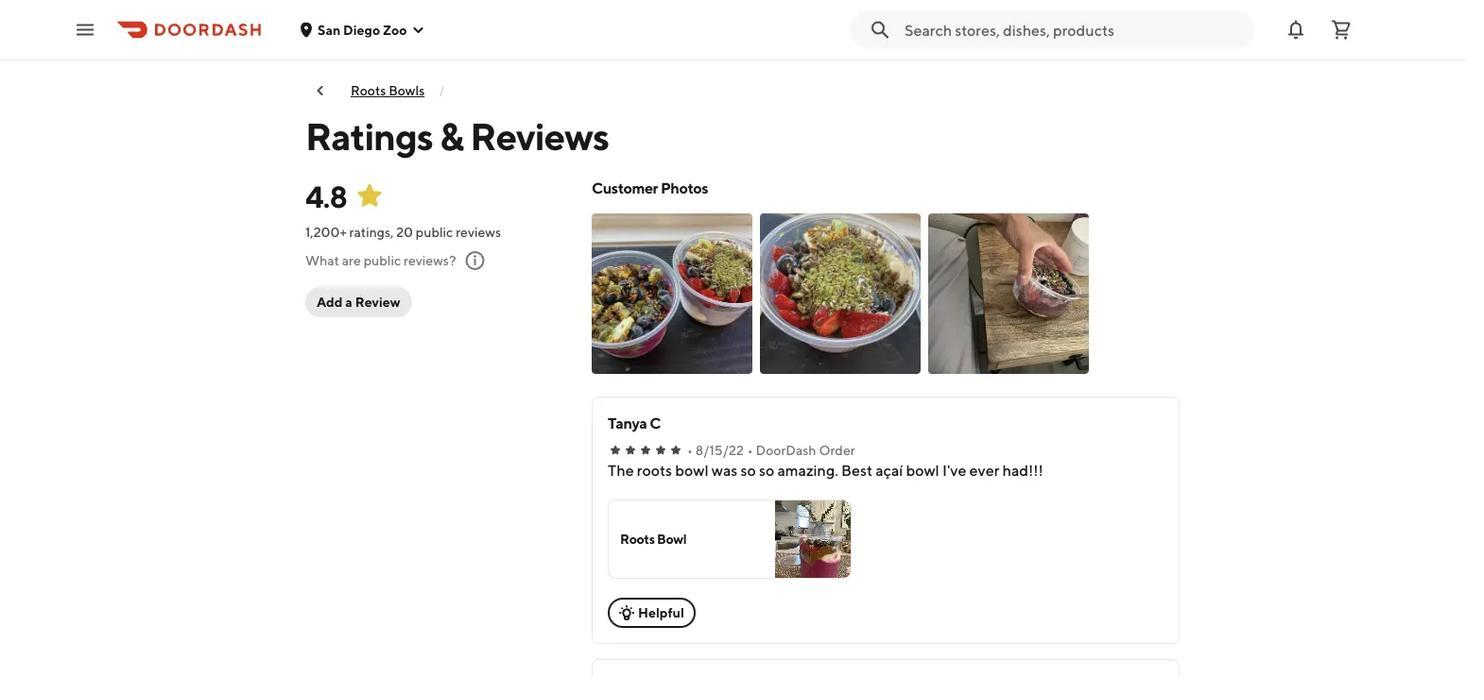 Task type: vqa. For each thing, say whether or not it's contained in the screenshot.
(415)
no



Task type: locate. For each thing, give the bounding box(es) containing it.
roots for roots bowls
[[351, 83, 386, 98]]

add a review
[[317, 295, 400, 310]]

customer photos
[[592, 179, 708, 197]]

0 vertical spatial roots
[[351, 83, 386, 98]]

reviews?
[[404, 253, 456, 269]]

ratings & reviews
[[305, 113, 609, 158]]

add
[[317, 295, 343, 310]]

photos
[[661, 179, 708, 197]]

1 vertical spatial public
[[364, 253, 401, 269]]

0 items, open order cart image
[[1330, 18, 1353, 41]]

helpful button
[[608, 598, 696, 629]]

roots left 'bowl'
[[620, 532, 655, 547]]

doordash
[[756, 443, 817, 459]]

add a review button
[[305, 287, 412, 318]]

are
[[342, 253, 361, 269]]

1 horizontal spatial •
[[748, 443, 753, 459]]

notification bell image
[[1285, 18, 1308, 41]]

0 horizontal spatial •
[[687, 443, 693, 459]]

•
[[687, 443, 693, 459], [748, 443, 753, 459]]

1,200+ ratings , 20 public reviews
[[305, 225, 501, 240]]

20
[[396, 225, 413, 240]]

1 horizontal spatial roots
[[620, 532, 655, 547]]

0 horizontal spatial public
[[364, 253, 401, 269]]

roots inside button
[[620, 532, 655, 547]]

1 vertical spatial roots
[[620, 532, 655, 547]]

review
[[355, 295, 400, 310]]

1,200+
[[305, 225, 347, 240]]

• left the 8/15/22
[[687, 443, 693, 459]]

roots left bowls
[[351, 83, 386, 98]]

item photo 3 image
[[929, 214, 1089, 374]]

public up reviews?
[[416, 225, 453, 240]]

tanya
[[608, 415, 647, 433]]

reviews
[[470, 113, 609, 158]]

0 horizontal spatial roots
[[351, 83, 386, 98]]

• right the 8/15/22
[[748, 443, 753, 459]]

roots for roots bowl
[[620, 532, 655, 547]]

ratings
[[349, 225, 390, 240]]

bowls
[[389, 83, 425, 98]]

public down ,
[[364, 253, 401, 269]]

zoo
[[383, 22, 407, 37]]

1 horizontal spatial public
[[416, 225, 453, 240]]

open menu image
[[74, 18, 96, 41]]

public
[[416, 225, 453, 240], [364, 253, 401, 269]]

roots bowls
[[351, 83, 425, 98]]

roots bowls link
[[351, 83, 425, 98]]

roots
[[351, 83, 386, 98], [620, 532, 655, 547]]

san
[[318, 22, 341, 37]]

• 8/15/22 • doordash order
[[687, 443, 855, 459]]



Task type: describe. For each thing, give the bounding box(es) containing it.
reviews
[[456, 225, 501, 240]]

roots bowl
[[620, 532, 687, 547]]

san diego zoo
[[318, 22, 407, 37]]

diego
[[343, 22, 380, 37]]

roots bowl button
[[608, 500, 852, 580]]

&
[[440, 113, 463, 158]]

item photo 2 image
[[760, 214, 921, 374]]

helpful
[[638, 606, 684, 621]]

2 • from the left
[[748, 443, 753, 459]]

back to store button image
[[313, 83, 328, 98]]

,
[[390, 225, 394, 240]]

0 vertical spatial public
[[416, 225, 453, 240]]

4.8
[[305, 179, 347, 214]]

8/15/22
[[696, 443, 744, 459]]

1 • from the left
[[687, 443, 693, 459]]

a
[[345, 295, 353, 310]]

item photo 1 image
[[592, 214, 753, 374]]

what are public reviews?
[[305, 253, 456, 269]]

bowl
[[657, 532, 687, 547]]

order
[[819, 443, 855, 459]]

ratings
[[305, 113, 433, 158]]

tanya c
[[608, 415, 661, 433]]

customer
[[592, 179, 658, 197]]

c
[[650, 415, 661, 433]]

Store search: begin typing to search for stores available on DoorDash text field
[[905, 19, 1243, 40]]

what
[[305, 253, 339, 269]]

san diego zoo button
[[299, 22, 426, 37]]

roots bowl image
[[775, 501, 851, 579]]



